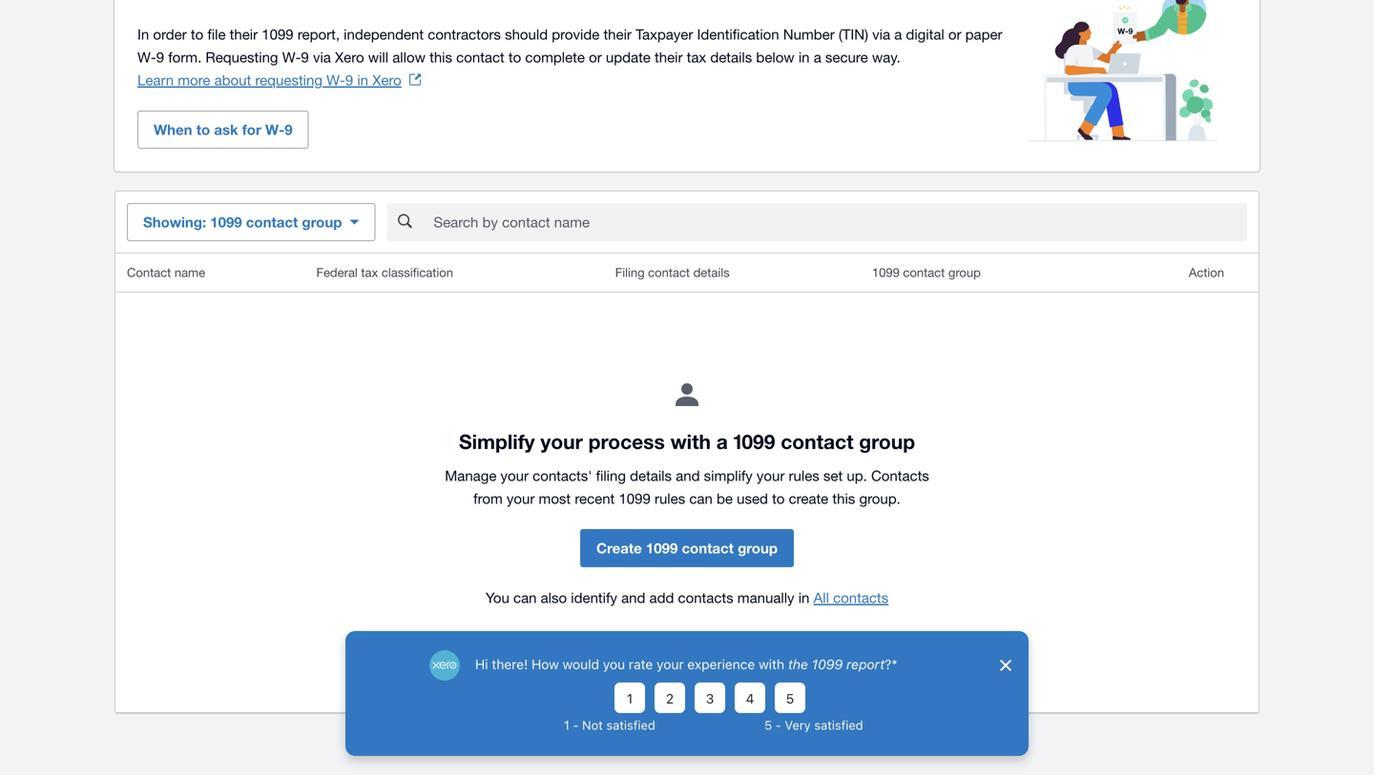 Task type: vqa. For each thing, say whether or not it's contained in the screenshot.
leftmost a
yes



Task type: locate. For each thing, give the bounding box(es) containing it.
a right with
[[716, 430, 728, 454]]

allow
[[392, 49, 426, 65]]

0 vertical spatial tax
[[687, 49, 706, 65]]

contacts
[[871, 468, 929, 484]]

w- inside button
[[265, 121, 285, 138]]

2 vertical spatial in
[[799, 590, 810, 606]]

a down number
[[814, 49, 821, 65]]

2 vertical spatial a
[[716, 430, 728, 454]]

to left ask at the left of page
[[196, 121, 210, 138]]

via up way.
[[872, 26, 890, 42]]

in down will
[[357, 72, 368, 88]]

to inside button
[[196, 121, 210, 138]]

0 horizontal spatial a
[[716, 430, 728, 454]]

also
[[541, 590, 567, 606]]

1 horizontal spatial via
[[872, 26, 890, 42]]

about
[[214, 72, 251, 88]]

0 vertical spatial this
[[430, 49, 452, 65]]

9 up learn
[[156, 49, 164, 65]]

classification
[[382, 265, 453, 280]]

contacts
[[678, 590, 734, 606], [833, 590, 889, 606]]

2 horizontal spatial a
[[894, 26, 902, 42]]

0 vertical spatial details
[[710, 49, 752, 65]]

(tin)
[[839, 26, 868, 42]]

1 horizontal spatial and
[[676, 468, 700, 484]]

1 vertical spatial rules
[[655, 491, 685, 507]]

from
[[474, 491, 503, 507]]

2 vertical spatial details
[[630, 468, 672, 484]]

0 horizontal spatial tax
[[361, 265, 378, 280]]

ask
[[214, 121, 238, 138]]

name
[[174, 265, 205, 280]]

tax right federal
[[361, 265, 378, 280]]

contacts right "add"
[[678, 590, 734, 606]]

via
[[872, 26, 890, 42], [313, 49, 331, 65]]

0 horizontal spatial this
[[430, 49, 452, 65]]

1099 inside in order to file their 1099 report, independent contractors should provide their taxpayer identification number (tin) via a digital or paper w-9 form. requesting w-9 via xero will allow this contact to complete or update their tax details below in a secure way. learn more about requesting w-9 in xero
[[262, 26, 294, 42]]

you can also identify and add contacts manually in all contacts
[[486, 590, 889, 606]]

in down number
[[799, 49, 810, 65]]

1 horizontal spatial tax
[[687, 49, 706, 65]]

contact
[[127, 265, 171, 280]]

process
[[588, 430, 665, 454]]

digital
[[906, 26, 945, 42]]

when to ask for w-9 button
[[137, 111, 309, 149]]

showing:
[[143, 214, 206, 231]]

1099 right showing:
[[210, 214, 242, 231]]

simplify your process with a 1099 contact group
[[459, 430, 915, 454]]

0 vertical spatial and
[[676, 468, 700, 484]]

your
[[541, 430, 583, 454], [501, 468, 529, 484], [757, 468, 785, 484], [507, 491, 535, 507]]

your up from
[[501, 468, 529, 484]]

manage your contacts' filing details and simplify your rules set up. contacts from your most recent 1099 rules can be used to create this group.
[[445, 468, 929, 507]]

w-
[[137, 49, 156, 65], [282, 49, 301, 65], [326, 72, 345, 88], [265, 121, 285, 138]]

rules up create 1099 contact group
[[655, 491, 685, 507]]

1 horizontal spatial rules
[[789, 468, 820, 484]]

details inside in order to file their 1099 report, independent contractors should provide their taxpayer identification number (tin) via a digital or paper w-9 form. requesting w-9 via xero will allow this contact to complete or update their tax details below in a secure way. learn more about requesting w-9 in xero
[[710, 49, 752, 65]]

details inside manage your contacts' filing details and simplify your rules set up. contacts from your most recent 1099 rules can be used to create this group.
[[630, 468, 672, 484]]

1099 right create at the left bottom of page
[[646, 540, 678, 557]]

0 horizontal spatial and
[[621, 590, 645, 606]]

to
[[191, 26, 203, 42], [509, 49, 521, 65], [196, 121, 210, 138], [772, 491, 785, 507]]

to left file
[[191, 26, 203, 42]]

1 horizontal spatial can
[[689, 491, 713, 507]]

can right you
[[513, 590, 537, 606]]

in left all
[[799, 590, 810, 606]]

action
[[1189, 265, 1224, 280]]

1 horizontal spatial a
[[814, 49, 821, 65]]

1 vertical spatial via
[[313, 49, 331, 65]]

0 horizontal spatial or
[[589, 49, 602, 65]]

Search by contact name field
[[432, 204, 1247, 240]]

set
[[824, 468, 843, 484]]

details
[[710, 49, 752, 65], [693, 265, 730, 280], [630, 468, 672, 484]]

when to ask for w-9
[[154, 121, 293, 138]]

1 horizontal spatial or
[[948, 26, 961, 42]]

their
[[230, 26, 258, 42], [604, 26, 632, 42], [655, 49, 683, 65]]

their down taxpayer
[[655, 49, 683, 65]]

0 vertical spatial a
[[894, 26, 902, 42]]

this
[[430, 49, 452, 65], [833, 491, 855, 507]]

w- down in
[[137, 49, 156, 65]]

via down report,
[[313, 49, 331, 65]]

filing
[[596, 468, 626, 484]]

or down the provide
[[589, 49, 602, 65]]

rules up create
[[789, 468, 820, 484]]

used
[[737, 491, 768, 507]]

0 horizontal spatial xero
[[335, 49, 364, 65]]

can left be
[[689, 491, 713, 507]]

independent
[[344, 26, 424, 42]]

below
[[756, 49, 795, 65]]

can inside manage your contacts' filing details and simplify your rules set up. contacts from your most recent 1099 rules can be used to create this group.
[[689, 491, 713, 507]]

xero
[[335, 49, 364, 65], [372, 72, 402, 88]]

tax inside list of 1099 contacts element
[[361, 265, 378, 280]]

this right "allow"
[[430, 49, 452, 65]]

9 down report,
[[301, 49, 309, 65]]

federal tax classification
[[316, 265, 453, 280]]

number
[[783, 26, 835, 42]]

a up way.
[[894, 26, 902, 42]]

federal
[[316, 265, 358, 280]]

dialog
[[345, 632, 1029, 757]]

requesting
[[255, 72, 323, 88]]

0 vertical spatial in
[[799, 49, 810, 65]]

in
[[799, 49, 810, 65], [357, 72, 368, 88], [799, 590, 810, 606]]

1099 left report,
[[262, 26, 294, 42]]

to right used
[[772, 491, 785, 507]]

and left "add"
[[621, 590, 645, 606]]

1 vertical spatial can
[[513, 590, 537, 606]]

when
[[154, 121, 192, 138]]

be
[[717, 491, 733, 507]]

9 right for
[[285, 121, 293, 138]]

0 vertical spatial rules
[[789, 468, 820, 484]]

1 vertical spatial or
[[589, 49, 602, 65]]

w- right for
[[265, 121, 285, 138]]

2 horizontal spatial their
[[655, 49, 683, 65]]

1099 inside button
[[646, 540, 678, 557]]

0 vertical spatial can
[[689, 491, 713, 507]]

1 contacts from the left
[[678, 590, 734, 606]]

or
[[948, 26, 961, 42], [589, 49, 602, 65]]

2 contacts from the left
[[833, 590, 889, 606]]

taxpayer
[[636, 26, 693, 42]]

contractors
[[428, 26, 501, 42]]

xero down will
[[372, 72, 402, 88]]

their up requesting
[[230, 26, 258, 42]]

1 vertical spatial this
[[833, 491, 855, 507]]

your right from
[[507, 491, 535, 507]]

can
[[689, 491, 713, 507], [513, 590, 537, 606]]

learn more about requesting w-9 in xero link
[[137, 72, 421, 88]]

1 horizontal spatial contacts
[[833, 590, 889, 606]]

contacts right all
[[833, 590, 889, 606]]

1 vertical spatial tax
[[361, 265, 378, 280]]

xero left will
[[335, 49, 364, 65]]

filing
[[615, 265, 645, 280]]

and down simplify your process with a 1099 contact group
[[676, 468, 700, 484]]

tax
[[687, 49, 706, 65], [361, 265, 378, 280]]

1099
[[262, 26, 294, 42], [210, 214, 242, 231], [872, 265, 900, 280], [734, 430, 775, 454], [619, 491, 651, 507], [646, 540, 678, 557]]

1 horizontal spatial xero
[[372, 72, 402, 88]]

and
[[676, 468, 700, 484], [621, 590, 645, 606]]

learn
[[137, 72, 174, 88]]

0 horizontal spatial contacts
[[678, 590, 734, 606]]

showing: 1099 contact group
[[143, 214, 342, 231]]

1099 down 'search by contact name' field
[[872, 265, 900, 280]]

w- up requesting
[[282, 49, 301, 65]]

1 horizontal spatial this
[[833, 491, 855, 507]]

their up update
[[604, 26, 632, 42]]

group
[[302, 214, 342, 231], [948, 265, 981, 280], [859, 430, 915, 454], [738, 540, 778, 557]]

contact inside button
[[682, 540, 734, 557]]

1 vertical spatial details
[[693, 265, 730, 280]]

simplify
[[459, 430, 535, 454]]

1099 down filing
[[619, 491, 651, 507]]

a
[[894, 26, 902, 42], [814, 49, 821, 65], [716, 430, 728, 454]]

1099 up simplify
[[734, 430, 775, 454]]

w- right requesting
[[326, 72, 345, 88]]

contact
[[456, 49, 505, 65], [246, 214, 298, 231], [648, 265, 690, 280], [903, 265, 945, 280], [781, 430, 854, 454], [682, 540, 734, 557]]

showing: 1099 contact group button
[[127, 203, 375, 241]]

paper
[[965, 26, 1003, 42]]

file
[[207, 26, 226, 42]]

0 vertical spatial via
[[872, 26, 890, 42]]

tax down taxpayer
[[687, 49, 706, 65]]

rules
[[789, 468, 820, 484], [655, 491, 685, 507]]

9 down the independent
[[345, 72, 353, 88]]

this down the set
[[833, 491, 855, 507]]

9
[[156, 49, 164, 65], [301, 49, 309, 65], [345, 72, 353, 88], [285, 121, 293, 138]]

or left paper
[[948, 26, 961, 42]]

update
[[606, 49, 651, 65]]

and inside manage your contacts' filing details and simplify your rules set up. contacts from your most recent 1099 rules can be used to create this group.
[[676, 468, 700, 484]]



Task type: describe. For each thing, give the bounding box(es) containing it.
0 vertical spatial xero
[[335, 49, 364, 65]]

provide
[[552, 26, 600, 42]]

group.
[[859, 491, 901, 507]]

all contacts link
[[814, 590, 889, 606]]

add
[[649, 590, 674, 606]]

list of 1099 contacts element
[[115, 254, 1259, 713]]

with
[[670, 430, 711, 454]]

complete
[[525, 49, 585, 65]]

most
[[539, 491, 571, 507]]

manually
[[738, 590, 795, 606]]

1099 contact group
[[872, 265, 981, 280]]

order
[[153, 26, 187, 42]]

group inside showing: 1099 contact group popup button
[[302, 214, 342, 231]]

in
[[137, 26, 149, 42]]

1 vertical spatial in
[[357, 72, 368, 88]]

to down should
[[509, 49, 521, 65]]

create
[[789, 491, 829, 507]]

9 inside button
[[285, 121, 293, 138]]

1 horizontal spatial their
[[604, 26, 632, 42]]

contact inside in order to file their 1099 report, independent contractors should provide their taxpayer identification number (tin) via a digital or paper w-9 form. requesting w-9 via xero will allow this contact to complete or update their tax details below in a secure way. learn more about requesting w-9 in xero
[[456, 49, 505, 65]]

0 horizontal spatial rules
[[655, 491, 685, 507]]

all
[[814, 590, 829, 606]]

contact inside popup button
[[246, 214, 298, 231]]

recent
[[575, 491, 615, 507]]

will
[[368, 49, 389, 65]]

group inside create 1099 contact group button
[[738, 540, 778, 557]]

your up used
[[757, 468, 785, 484]]

identification
[[697, 26, 779, 42]]

manage
[[445, 468, 497, 484]]

1 vertical spatial a
[[814, 49, 821, 65]]

way.
[[872, 49, 901, 65]]

filing contact details
[[615, 265, 730, 280]]

contacts'
[[533, 468, 592, 484]]

identify
[[571, 590, 617, 606]]

0 horizontal spatial can
[[513, 590, 537, 606]]

requesting
[[206, 49, 278, 65]]

report,
[[298, 26, 340, 42]]

in inside list of 1099 contacts element
[[799, 590, 810, 606]]

create 1099 contact group
[[596, 540, 778, 557]]

form.
[[168, 49, 202, 65]]

this inside manage your contacts' filing details and simplify your rules set up. contacts from your most recent 1099 rules can be used to create this group.
[[833, 491, 855, 507]]

create
[[596, 540, 642, 557]]

1 vertical spatial xero
[[372, 72, 402, 88]]

you
[[486, 590, 509, 606]]

this inside in order to file their 1099 report, independent contractors should provide their taxpayer identification number (tin) via a digital or paper w-9 form. requesting w-9 via xero will allow this contact to complete or update their tax details below in a secure way. learn more about requesting w-9 in xero
[[430, 49, 452, 65]]

create 1099 contact group button
[[580, 530, 794, 568]]

up.
[[847, 468, 867, 484]]

contact name
[[127, 265, 205, 280]]

0 vertical spatial or
[[948, 26, 961, 42]]

1099 inside manage your contacts' filing details and simplify your rules set up. contacts from your most recent 1099 rules can be used to create this group.
[[619, 491, 651, 507]]

simplify
[[704, 468, 753, 484]]

your up contacts'
[[541, 430, 583, 454]]

for
[[242, 121, 261, 138]]

tax inside in order to file their 1099 report, independent contractors should provide their taxpayer identification number (tin) via a digital or paper w-9 form. requesting w-9 via xero will allow this contact to complete or update their tax details below in a secure way. learn more about requesting w-9 in xero
[[687, 49, 706, 65]]

1 vertical spatial and
[[621, 590, 645, 606]]

secure
[[825, 49, 868, 65]]

0 horizontal spatial their
[[230, 26, 258, 42]]

0 horizontal spatial via
[[313, 49, 331, 65]]

to inside manage your contacts' filing details and simplify your rules set up. contacts from your most recent 1099 rules can be used to create this group.
[[772, 491, 785, 507]]

more
[[178, 72, 210, 88]]

1099 inside popup button
[[210, 214, 242, 231]]

should
[[505, 26, 548, 42]]

in order to file their 1099 report, independent contractors should provide their taxpayer identification number (tin) via a digital or paper w-9 form. requesting w-9 via xero will allow this contact to complete or update their tax details below in a secure way. learn more about requesting w-9 in xero
[[137, 26, 1003, 88]]



